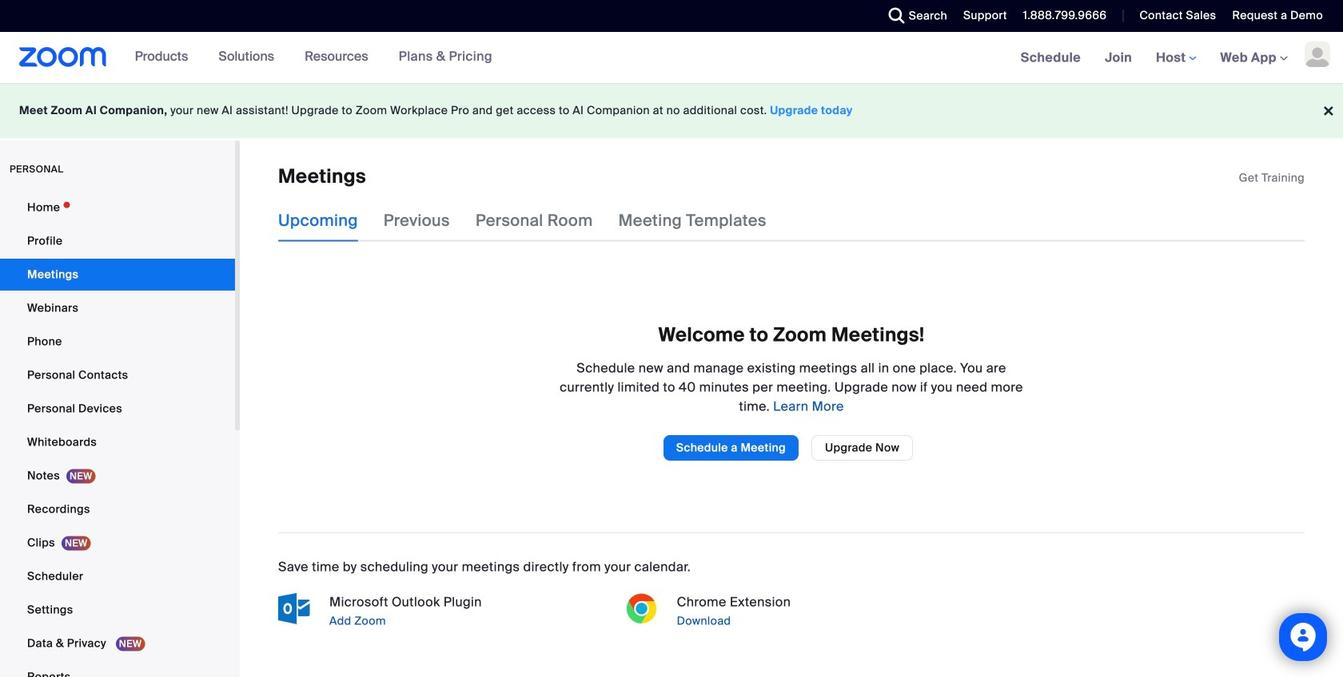 Task type: describe. For each thing, give the bounding box(es) containing it.
meetings navigation
[[1009, 32, 1343, 84]]

zoom logo image
[[19, 47, 107, 67]]

tabs of meeting tab list
[[278, 200, 792, 242]]



Task type: locate. For each thing, give the bounding box(es) containing it.
personal menu menu
[[0, 192, 235, 678]]

product information navigation
[[123, 32, 504, 83]]

profile picture image
[[1305, 42, 1330, 67]]

application
[[1239, 170, 1305, 186]]

footer
[[0, 83, 1343, 138]]

banner
[[0, 32, 1343, 84]]



Task type: vqa. For each thing, say whether or not it's contained in the screenshot.
Personal Menu MENU
yes



